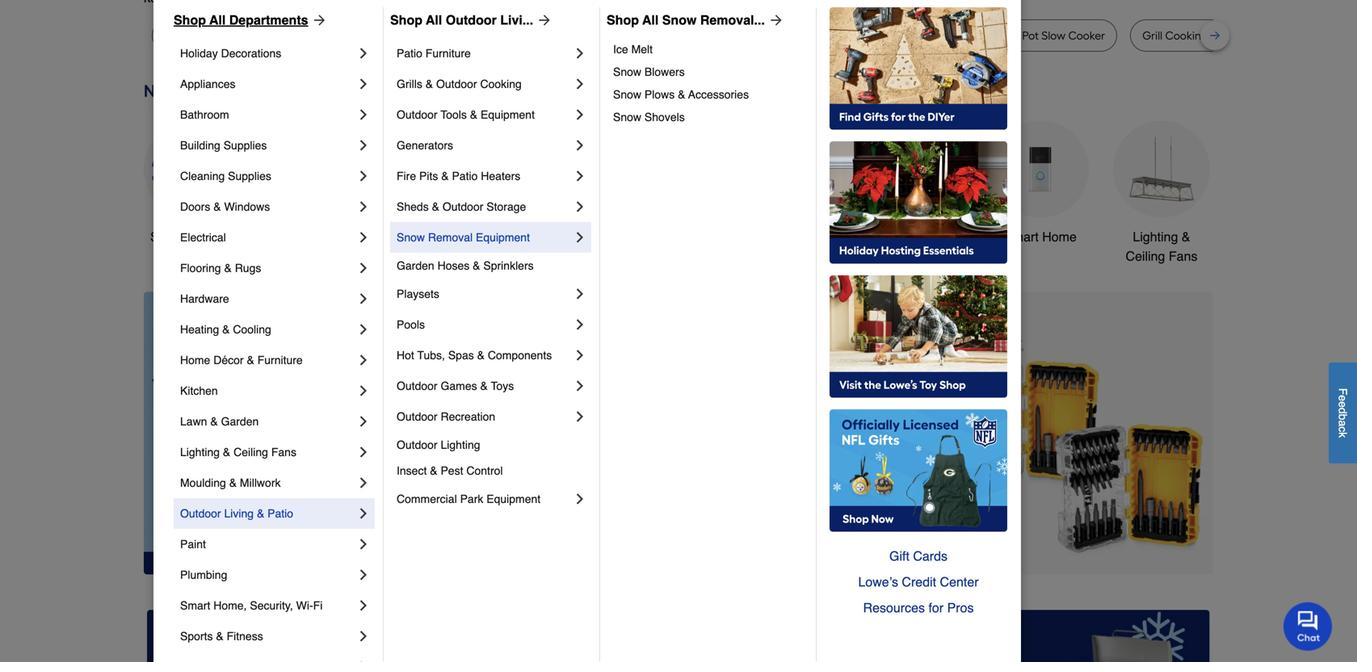 Task type: describe. For each thing, give the bounding box(es) containing it.
flooring
[[180, 262, 221, 275]]

hoses
[[437, 259, 470, 272]]

lawn & garden link
[[180, 406, 355, 437]]

outdoor inside 'link'
[[397, 410, 437, 423]]

tubs,
[[417, 349, 445, 362]]

millwork
[[240, 477, 281, 490]]

0 vertical spatial ceiling
[[1126, 249, 1165, 264]]

visit the lowe's toy shop. image
[[830, 275, 1007, 398]]

countertop
[[542, 29, 601, 42]]

moulding
[[180, 477, 226, 490]]

smart home, security, wi-fi link
[[180, 590, 355, 621]]

chevron right image for doors & windows
[[355, 199, 372, 215]]

shop for shop all snow removal...
[[607, 13, 639, 27]]

chevron right image for generators
[[572, 137, 588, 153]]

livi...
[[500, 13, 533, 27]]

shop all departments
[[174, 13, 308, 27]]

officially licensed n f l gifts. shop now. image
[[830, 410, 1007, 532]]

garden hoses & sprinklers link
[[397, 253, 588, 279]]

commercial
[[397, 493, 457, 506]]

3 slow from the left
[[1042, 29, 1065, 42]]

all for outdoor
[[426, 13, 442, 27]]

fi
[[313, 599, 323, 612]]

hot
[[397, 349, 414, 362]]

chevron right image for kitchen
[[355, 383, 372, 399]]

snow blowers link
[[613, 61, 805, 83]]

living
[[224, 507, 254, 520]]

up to 35 percent off select small appliances. image
[[510, 610, 847, 662]]

supplies for cleaning supplies
[[228, 170, 271, 183]]

2 e from the top
[[1336, 402, 1349, 408]]

1 vertical spatial bathroom
[[891, 229, 947, 244]]

all for snow
[[642, 13, 659, 27]]

plows
[[645, 88, 675, 101]]

& inside lawn & garden link
[[210, 415, 218, 428]]

cooling
[[233, 323, 271, 336]]

chevron right image for heating & cooling
[[355, 321, 372, 338]]

windows
[[224, 200, 270, 213]]

chevron right image for fire pits & patio heaters
[[572, 168, 588, 184]]

lighting inside outdoor lighting link
[[441, 439, 480, 452]]

hardware link
[[180, 284, 355, 314]]

triple
[[351, 29, 380, 42]]

pest
[[441, 464, 463, 477]]

doors & windows
[[180, 200, 270, 213]]

hot tubs, spas & components link
[[397, 340, 572, 371]]

1 horizontal spatial bathroom link
[[871, 121, 968, 247]]

decorations for holiday
[[221, 47, 281, 60]]

christmas
[[527, 229, 585, 244]]

cleaning supplies link
[[180, 161, 355, 191]]

chevron right image for cleaning supplies
[[355, 168, 372, 184]]

rugs
[[235, 262, 261, 275]]

crock for crock pot slow cooker
[[989, 29, 1019, 42]]

paint link
[[180, 529, 355, 560]]

home décor & furniture link
[[180, 345, 355, 376]]

removal...
[[700, 13, 765, 27]]

chat invite button image
[[1284, 602, 1333, 651]]

ice melt link
[[613, 38, 805, 61]]

chevron right image for lighting & ceiling fans
[[355, 444, 372, 460]]

grills
[[397, 78, 422, 90]]

2 cooking from the left
[[1165, 29, 1208, 42]]

electrical link
[[180, 222, 355, 253]]

shop
[[150, 229, 180, 244]]

building supplies link
[[180, 130, 355, 161]]

0 vertical spatial bathroom
[[180, 108, 229, 121]]

1 horizontal spatial outdoor tools & equipment
[[752, 229, 844, 264]]

smart for smart home
[[1004, 229, 1039, 244]]

snow shovels link
[[613, 106, 805, 128]]

get up to 2 free select tools or batteries when you buy 1 with select purchases. image
[[147, 610, 484, 662]]

chevron right image for sports & fitness
[[355, 628, 372, 645]]

heating
[[180, 323, 219, 336]]

commercial park equipment link
[[397, 484, 572, 515]]

ice
[[613, 43, 628, 56]]

scroll to item #5 image
[[898, 545, 937, 552]]

& inside sports & fitness "link"
[[216, 630, 224, 643]]

triple slow cooker
[[351, 29, 446, 42]]

snow plows & accessories
[[613, 88, 749, 101]]

chevron right image for building supplies
[[355, 137, 372, 153]]

1 horizontal spatial outdoor tools & equipment link
[[750, 121, 847, 266]]

pot for crock pot
[[298, 29, 314, 42]]

resources for pros
[[863, 601, 974, 616]]

chevron right image for appliances
[[355, 76, 372, 92]]

resources
[[863, 601, 925, 616]]

rack
[[1305, 29, 1330, 42]]

outdoor recreation link
[[397, 401, 572, 432]]

christmas decorations
[[521, 229, 590, 264]]

crock for crock pot cooking pot
[[746, 29, 776, 42]]

1 horizontal spatial furniture
[[426, 47, 471, 60]]

outdoor living & patio link
[[180, 498, 355, 529]]

chevron right image for playsets
[[572, 286, 588, 302]]

patio inside patio furniture link
[[397, 47, 422, 60]]

heating & cooling link
[[180, 314, 355, 345]]

& inside hot tubs, spas & components "link"
[[477, 349, 485, 362]]

holiday hosting essentials. image
[[830, 141, 1007, 264]]

2 cooker from the left
[[409, 29, 446, 42]]

chevron right image for moulding & millwork
[[355, 475, 372, 491]]

all for deals
[[184, 229, 198, 244]]

arrow right image for shop all departments
[[308, 12, 328, 28]]

sprinklers
[[483, 259, 534, 272]]

food warmer
[[638, 29, 708, 42]]

electrical
[[180, 231, 226, 244]]

shop all snow removal...
[[607, 13, 765, 27]]

shop all departments link
[[174, 11, 328, 30]]

find gifts for the diyer. image
[[830, 7, 1007, 130]]

supplies for building supplies
[[224, 139, 267, 152]]

3 cooker from the left
[[1068, 29, 1105, 42]]

snow plows & accessories link
[[613, 83, 805, 106]]

1 vertical spatial arrow right image
[[1183, 433, 1200, 449]]

crock for crock pot
[[265, 29, 295, 42]]

lowe's
[[858, 575, 898, 590]]

decorations for christmas
[[521, 249, 590, 264]]

recommended searches for you heading
[[144, 0, 1213, 6]]

lawn
[[180, 415, 207, 428]]

c
[[1336, 427, 1349, 432]]

arrow right image inside "shop all snow removal..." link
[[765, 12, 784, 28]]

all for departments
[[209, 13, 226, 27]]

chevron right image for hardware
[[355, 291, 372, 307]]

sports & fitness
[[180, 630, 263, 643]]

2 horizontal spatial lighting
[[1133, 229, 1178, 244]]

lowe's credit center link
[[830, 569, 1007, 595]]

warmer
[[666, 29, 708, 42]]

ice melt
[[613, 43, 653, 56]]

lawn & garden
[[180, 415, 259, 428]]

snow for snow removal equipment
[[397, 231, 425, 244]]

smart home
[[1004, 229, 1077, 244]]

crock pot slow cooker
[[989, 29, 1105, 42]]

pools
[[397, 318, 425, 331]]

grill cooking grate & warming rack
[[1142, 29, 1330, 42]]

garden hoses & sprinklers
[[397, 259, 534, 272]]

0 horizontal spatial bathroom link
[[180, 99, 355, 130]]

& inside 'heating & cooling' link
[[222, 323, 230, 336]]

holiday
[[180, 47, 218, 60]]

b
[[1336, 414, 1349, 420]]

blowers
[[645, 65, 685, 78]]

0 horizontal spatial ceiling
[[234, 446, 268, 459]]

1 vertical spatial furniture
[[257, 354, 303, 367]]

sheds
[[397, 200, 429, 213]]

scroll to item #2 image
[[778, 545, 817, 552]]

k
[[1336, 432, 1349, 438]]

heaters
[[481, 170, 520, 183]]

outdoor recreation
[[397, 410, 495, 423]]

0 horizontal spatial lighting & ceiling fans link
[[180, 437, 355, 468]]

outdoor living & patio
[[180, 507, 293, 520]]

& inside outdoor living & patio link
[[257, 507, 264, 520]]

home inside home décor & furniture link
[[180, 354, 210, 367]]

1 horizontal spatial lighting & ceiling fans
[[1126, 229, 1197, 264]]

chevron right image for electrical
[[355, 229, 372, 246]]

new deals every day during 25 days of deals image
[[144, 78, 1213, 105]]

chevron right image for paint
[[355, 536, 372, 553]]

chevron right image for snow removal equipment
[[572, 229, 588, 246]]

departments
[[229, 13, 308, 27]]

resources for pros link
[[830, 595, 1007, 621]]

shop for shop all outdoor livi...
[[390, 13, 422, 27]]

& inside 'sheds & outdoor storage' link
[[432, 200, 439, 213]]

& inside "doors & windows" link
[[213, 200, 221, 213]]

chevron right image for grills & outdoor cooking
[[572, 76, 588, 92]]



Task type: vqa. For each thing, say whether or not it's contained in the screenshot.
the bottommost Insulation
no



Task type: locate. For each thing, give the bounding box(es) containing it.
arrow right image up crock pot
[[308, 12, 328, 28]]

commercial park equipment
[[397, 493, 541, 506]]

snow down sheds at the left
[[397, 231, 425, 244]]

sports & fitness link
[[180, 621, 355, 652]]

0 horizontal spatial outdoor tools & equipment
[[397, 108, 535, 121]]

e up d
[[1336, 395, 1349, 402]]

0 horizontal spatial crock
[[265, 29, 295, 42]]

& inside garden hoses & sprinklers "link"
[[473, 259, 480, 272]]

2 horizontal spatial crock
[[989, 29, 1019, 42]]

0 horizontal spatial home
[[180, 354, 210, 367]]

1 horizontal spatial arrow right image
[[1183, 433, 1200, 449]]

2 pot from the left
[[778, 29, 795, 42]]

up to 30 percent off select grills and accessories. image
[[873, 610, 1210, 662]]

chevron right image for holiday decorations
[[355, 45, 372, 61]]

shop these last-minute gifts. $99 or less. quantities are limited and won't last. image
[[144, 292, 405, 575]]

& inside home décor & furniture link
[[247, 354, 254, 367]]

doors & windows link
[[180, 191, 355, 222]]

1 horizontal spatial crock
[[746, 29, 776, 42]]

2 crock from the left
[[746, 29, 776, 42]]

furniture down 'heating & cooling' link
[[257, 354, 303, 367]]

holiday decorations link
[[180, 38, 355, 69]]

1 horizontal spatial ceiling
[[1126, 249, 1165, 264]]

garden inside "link"
[[397, 259, 434, 272]]

snow
[[662, 13, 697, 27], [613, 65, 641, 78], [613, 88, 641, 101], [613, 111, 641, 124], [397, 231, 425, 244]]

pits
[[419, 170, 438, 183]]

arrow right image for shop all outdoor livi...
[[533, 12, 553, 28]]

chevron right image for commercial park equipment
[[572, 491, 588, 507]]

1 arrow right image from the left
[[308, 12, 328, 28]]

1 vertical spatial lighting & ceiling fans
[[180, 446, 296, 459]]

chevron right image
[[355, 45, 372, 61], [572, 45, 588, 61], [355, 76, 372, 92], [572, 76, 588, 92], [355, 168, 372, 184], [355, 199, 372, 215], [572, 286, 588, 302], [355, 321, 372, 338], [355, 444, 372, 460], [572, 491, 588, 507], [355, 628, 372, 645], [355, 659, 372, 662]]

1 horizontal spatial smart
[[1004, 229, 1039, 244]]

doors
[[180, 200, 210, 213]]

1 horizontal spatial home
[[1042, 229, 1077, 244]]

0 vertical spatial fans
[[1169, 249, 1197, 264]]

1 vertical spatial smart
[[180, 599, 210, 612]]

arrow right image inside shop all outdoor livi... link
[[533, 12, 553, 28]]

hardware
[[180, 292, 229, 305]]

2 arrow right image from the left
[[533, 12, 553, 28]]

building
[[180, 139, 220, 152]]

spas
[[448, 349, 474, 362]]

0 vertical spatial outdoor tools & equipment
[[397, 108, 535, 121]]

patio for fire pits & patio heaters
[[452, 170, 478, 183]]

wi-
[[296, 599, 313, 612]]

0 horizontal spatial furniture
[[257, 354, 303, 367]]

snow left shovels
[[613, 111, 641, 124]]

0 horizontal spatial slow
[[164, 29, 188, 42]]

pot for crock pot cooking pot
[[778, 29, 795, 42]]

1 shop from the left
[[174, 13, 206, 27]]

3 crock from the left
[[989, 29, 1019, 42]]

snow blowers
[[613, 65, 685, 78]]

0 vertical spatial garden
[[397, 259, 434, 272]]

microwave
[[483, 29, 539, 42]]

crock right instant pot
[[989, 29, 1019, 42]]

chevron right image for pools
[[572, 317, 588, 333]]

shop for shop all departments
[[174, 13, 206, 27]]

f
[[1336, 388, 1349, 395]]

f e e d b a c k button
[[1329, 363, 1357, 464]]

cleaning
[[180, 170, 225, 183]]

d
[[1336, 408, 1349, 414]]

0 horizontal spatial arrow right image
[[308, 12, 328, 28]]

bathroom
[[180, 108, 229, 121], [891, 229, 947, 244]]

outdoor games & toys
[[397, 380, 514, 393]]

1 vertical spatial outdoor tools & equipment
[[752, 229, 844, 264]]

1 e from the top
[[1336, 395, 1349, 402]]

0 horizontal spatial cooking
[[798, 29, 841, 42]]

outdoor lighting link
[[397, 432, 588, 458]]

1 horizontal spatial patio
[[397, 47, 422, 60]]

4 pot from the left
[[935, 29, 952, 42]]

outdoor tools & equipment link
[[397, 99, 572, 130], [750, 121, 847, 266]]

arrow right image
[[308, 12, 328, 28], [533, 12, 553, 28]]

1 vertical spatial lighting & ceiling fans link
[[180, 437, 355, 468]]

1 horizontal spatial shop
[[390, 13, 422, 27]]

snow down ice melt
[[613, 65, 641, 78]]

slow cooker
[[164, 29, 228, 42]]

cooker up holiday
[[191, 29, 228, 42]]

fire pits & patio heaters
[[397, 170, 520, 183]]

snow for snow shovels
[[613, 111, 641, 124]]

a
[[1336, 420, 1349, 427]]

patio furniture
[[397, 47, 471, 60]]

hot tubs, spas & components
[[397, 349, 552, 362]]

equipment
[[481, 108, 535, 121], [476, 231, 530, 244], [767, 249, 829, 264], [486, 493, 541, 506]]

0 vertical spatial patio
[[397, 47, 422, 60]]

3 pot from the left
[[844, 29, 860, 42]]

chevron right image for smart home, security, wi-fi
[[355, 598, 372, 614]]

snow for snow plows & accessories
[[613, 88, 641, 101]]

appliances
[[180, 78, 235, 90]]

0 horizontal spatial arrow right image
[[765, 12, 784, 28]]

1 vertical spatial fans
[[271, 446, 296, 459]]

deals
[[201, 229, 234, 244]]

0 horizontal spatial bathroom
[[180, 108, 229, 121]]

chevron right image for home décor & furniture
[[355, 352, 372, 368]]

storage
[[487, 200, 526, 213]]

arrow right image
[[765, 12, 784, 28], [1183, 433, 1200, 449]]

f e e d b a c k
[[1336, 388, 1349, 438]]

arrow right image up microwave countertop
[[533, 12, 553, 28]]

christmas decorations link
[[507, 121, 604, 266]]

chevron right image for flooring & rugs
[[355, 260, 372, 276]]

chevron right image for hot tubs, spas & components
[[572, 347, 588, 363]]

0 vertical spatial supplies
[[224, 139, 267, 152]]

chevron right image for outdoor recreation
[[572, 409, 588, 425]]

bathroom link
[[180, 99, 355, 130], [871, 121, 968, 247]]

all inside shop all departments link
[[209, 13, 226, 27]]

home décor & furniture
[[180, 354, 303, 367]]

1 slow from the left
[[164, 29, 188, 42]]

all
[[209, 13, 226, 27], [426, 13, 442, 27], [642, 13, 659, 27], [184, 229, 198, 244]]

& inside grills & outdoor cooking link
[[425, 78, 433, 90]]

0 horizontal spatial lighting
[[180, 446, 220, 459]]

insect & pest control link
[[397, 458, 588, 484]]

& inside fire pits & patio heaters link
[[441, 170, 449, 183]]

1 cooking from the left
[[798, 29, 841, 42]]

crock pot cooking pot
[[746, 29, 860, 42]]

1 pot from the left
[[298, 29, 314, 42]]

cards
[[913, 549, 948, 564]]

pot for crock pot slow cooker
[[1022, 29, 1039, 42]]

cooker left grill
[[1068, 29, 1105, 42]]

food
[[638, 29, 663, 42]]

crock pot
[[265, 29, 314, 42]]

1 horizontal spatial cooking
[[1165, 29, 1208, 42]]

1 vertical spatial decorations
[[521, 249, 590, 264]]

crock down the removal...
[[746, 29, 776, 42]]

patio furniture link
[[397, 38, 572, 69]]

center
[[940, 575, 979, 590]]

1 horizontal spatial fans
[[1169, 249, 1197, 264]]

all inside shop all deals link
[[184, 229, 198, 244]]

& inside insect & pest control link
[[430, 464, 437, 477]]

chevron right image for plumbing
[[355, 567, 372, 583]]

0 vertical spatial arrow right image
[[765, 12, 784, 28]]

0 vertical spatial decorations
[[221, 47, 281, 60]]

recreation
[[441, 410, 495, 423]]

all inside "shop all snow removal..." link
[[642, 13, 659, 27]]

furniture up grills & outdoor cooking
[[426, 47, 471, 60]]

home inside smart home link
[[1042, 229, 1077, 244]]

instant pot
[[898, 29, 952, 42]]

for
[[928, 601, 944, 616]]

chevron right image for outdoor living & patio
[[355, 506, 372, 522]]

garden up playsets
[[397, 259, 434, 272]]

2 vertical spatial patio
[[268, 507, 293, 520]]

outdoor lighting
[[397, 439, 480, 452]]

supplies up windows
[[228, 170, 271, 183]]

playsets
[[397, 288, 439, 300]]

0 vertical spatial home
[[1042, 229, 1077, 244]]

1 horizontal spatial bathroom
[[891, 229, 947, 244]]

patio inside fire pits & patio heaters link
[[452, 170, 478, 183]]

cooking
[[480, 78, 522, 90]]

snow down snow blowers
[[613, 88, 641, 101]]

1 crock from the left
[[265, 29, 295, 42]]

cooker
[[191, 29, 228, 42], [409, 29, 446, 42], [1068, 29, 1105, 42]]

1 horizontal spatial lighting
[[441, 439, 480, 452]]

0 vertical spatial smart
[[1004, 229, 1039, 244]]

appliances link
[[180, 69, 355, 99]]

up to 50 percent off select tools and accessories. image
[[431, 292, 1213, 575]]

all up patio furniture
[[426, 13, 442, 27]]

pools link
[[397, 309, 572, 340]]

sheds & outdoor storage link
[[397, 191, 572, 222]]

0 horizontal spatial outdoor tools & equipment link
[[397, 99, 572, 130]]

3 shop from the left
[[607, 13, 639, 27]]

scroll to item #4 image
[[859, 545, 898, 552]]

ceiling
[[1126, 249, 1165, 264], [234, 446, 268, 459]]

pot for instant pot
[[935, 29, 952, 42]]

0 horizontal spatial cooker
[[191, 29, 228, 42]]

shop up triple slow cooker
[[390, 13, 422, 27]]

patio up paint link
[[268, 507, 293, 520]]

snow up the food warmer
[[662, 13, 697, 27]]

& inside outdoor games & toys link
[[480, 380, 488, 393]]

chevron right image
[[355, 107, 372, 123], [572, 107, 588, 123], [355, 137, 372, 153], [572, 137, 588, 153], [572, 168, 588, 184], [572, 199, 588, 215], [355, 229, 372, 246], [572, 229, 588, 246], [355, 260, 372, 276], [355, 291, 372, 307], [572, 317, 588, 333], [572, 347, 588, 363], [355, 352, 372, 368], [572, 378, 588, 394], [355, 383, 372, 399], [572, 409, 588, 425], [355, 414, 372, 430], [355, 475, 372, 491], [355, 506, 372, 522], [355, 536, 372, 553], [355, 567, 372, 583], [355, 598, 372, 614]]

arrow right image inside shop all departments link
[[308, 12, 328, 28]]

cooking
[[798, 29, 841, 42], [1165, 29, 1208, 42]]

patio down triple slow cooker
[[397, 47, 422, 60]]

2 horizontal spatial shop
[[607, 13, 639, 27]]

shop up ice
[[607, 13, 639, 27]]

paint
[[180, 538, 206, 551]]

0 horizontal spatial decorations
[[221, 47, 281, 60]]

sports
[[180, 630, 213, 643]]

2 horizontal spatial cooker
[[1068, 29, 1105, 42]]

5 pot from the left
[[1022, 29, 1039, 42]]

1 horizontal spatial slow
[[382, 29, 406, 42]]

cooker up patio furniture
[[409, 29, 446, 42]]

1 vertical spatial garden
[[221, 415, 259, 428]]

melt
[[631, 43, 653, 56]]

2 slow from the left
[[382, 29, 406, 42]]

1 horizontal spatial arrow right image
[[533, 12, 553, 28]]

1 horizontal spatial lighting & ceiling fans link
[[1113, 121, 1210, 266]]

heating & cooling
[[180, 323, 271, 336]]

1 vertical spatial home
[[180, 354, 210, 367]]

patio for outdoor living & patio
[[268, 507, 293, 520]]

all inside shop all outdoor livi... link
[[426, 13, 442, 27]]

& inside snow plows & accessories link
[[678, 88, 685, 101]]

0 horizontal spatial shop
[[174, 13, 206, 27]]

toys
[[491, 380, 514, 393]]

patio up sheds & outdoor storage
[[452, 170, 478, 183]]

slow
[[164, 29, 188, 42], [382, 29, 406, 42], [1042, 29, 1065, 42]]

decorations down christmas on the left of the page
[[521, 249, 590, 264]]

chevron right image for bathroom
[[355, 107, 372, 123]]

1 horizontal spatial decorations
[[521, 249, 590, 264]]

crock down "departments"
[[265, 29, 295, 42]]

1 vertical spatial patio
[[452, 170, 478, 183]]

0 horizontal spatial patio
[[268, 507, 293, 520]]

2 horizontal spatial slow
[[1042, 29, 1065, 42]]

all right shop
[[184, 229, 198, 244]]

0 vertical spatial lighting & ceiling fans link
[[1113, 121, 1210, 266]]

patio inside outdoor living & patio link
[[268, 507, 293, 520]]

shop all outdoor livi...
[[390, 13, 533, 27]]

moulding & millwork link
[[180, 468, 355, 498]]

0 horizontal spatial garden
[[221, 415, 259, 428]]

decorations down shop all departments link
[[221, 47, 281, 60]]

supplies up cleaning supplies
[[224, 139, 267, 152]]

0 horizontal spatial smart
[[180, 599, 210, 612]]

2 horizontal spatial patio
[[452, 170, 478, 183]]

all up slow cooker
[[209, 13, 226, 27]]

1 cooker from the left
[[191, 29, 228, 42]]

fitness
[[227, 630, 263, 643]]

0 vertical spatial lighting & ceiling fans
[[1126, 229, 1197, 264]]

smart home link
[[992, 121, 1089, 247]]

1 horizontal spatial garden
[[397, 259, 434, 272]]

shop up slow cooker
[[174, 13, 206, 27]]

home,
[[213, 599, 247, 612]]

components
[[488, 349, 552, 362]]

& inside moulding & millwork link
[[229, 477, 237, 490]]

0 horizontal spatial fans
[[271, 446, 296, 459]]

warming
[[1254, 29, 1302, 42]]

chevron right image for outdoor tools & equipment
[[572, 107, 588, 123]]

tools link
[[386, 121, 483, 247]]

fans
[[1169, 249, 1197, 264], [271, 446, 296, 459]]

0 horizontal spatial lighting & ceiling fans
[[180, 446, 296, 459]]

chevron right image for sheds & outdoor storage
[[572, 199, 588, 215]]

all up "food"
[[642, 13, 659, 27]]

0 vertical spatial furniture
[[426, 47, 471, 60]]

garden down the kitchen 'link'
[[221, 415, 259, 428]]

1 vertical spatial supplies
[[228, 170, 271, 183]]

e up b
[[1336, 402, 1349, 408]]

chevron right image for outdoor games & toys
[[572, 378, 588, 394]]

snow for snow blowers
[[613, 65, 641, 78]]

& inside flooring & rugs link
[[224, 262, 232, 275]]

chevron right image for lawn & garden
[[355, 414, 372, 430]]

2 shop from the left
[[390, 13, 422, 27]]

grill
[[1142, 29, 1162, 42]]

chevron right image for patio furniture
[[572, 45, 588, 61]]

building supplies
[[180, 139, 267, 152]]

1 vertical spatial ceiling
[[234, 446, 268, 459]]

1 horizontal spatial cooker
[[409, 29, 446, 42]]

shop all snow removal... link
[[607, 11, 784, 30]]

smart for smart home, security, wi-fi
[[180, 599, 210, 612]]

gift cards
[[889, 549, 948, 564]]

arrow left image
[[444, 433, 460, 449]]



